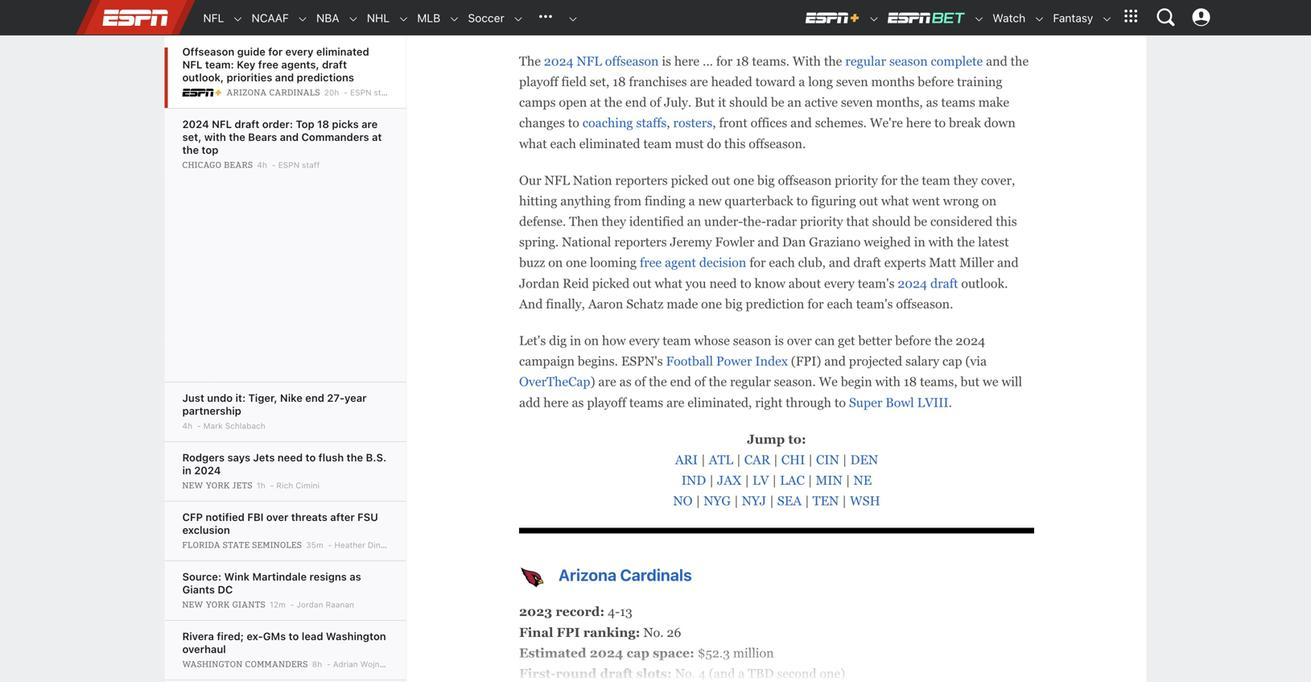 Task type: locate. For each thing, give the bounding box(es) containing it.
0 vertical spatial eliminated
[[316, 46, 369, 58]]

season
[[890, 54, 928, 68], [733, 333, 772, 348]]

each down changes on the left top
[[550, 136, 577, 151]]

this inside our nfl nation reporters picked out one big offseason priority for the team they cover, hitting anything from finding a new quarterback to figuring out what went wrong on defense. then they identified an under-the-radar priority that should be considered this spring. national reporters jeremy fowler and dan graziano weighed in with the latest buzz on one looming
[[996, 214, 1018, 229]]

are up but
[[690, 74, 708, 89]]

over up (fpi)
[[787, 333, 812, 348]]

1 vertical spatial bears
[[224, 160, 253, 170]]

of down espn's
[[635, 375, 646, 389]]

1 horizontal spatial with
[[876, 375, 901, 389]]

nfl inside our nfl nation reporters picked out one big offseason priority for the team they cover, hitting anything from finding a new quarterback to figuring out what went wrong on defense. then they identified an under-the-radar priority that should be considered this spring. national reporters jeremy fowler and dan graziano weighed in with the latest buzz on one looming
[[545, 173, 570, 188]]

end for the
[[671, 375, 692, 389]]

in inside our nfl nation reporters picked out one big offseason priority for the team they cover, hitting anything from finding a new quarterback to figuring out what went wrong on defense. then they identified an under-the-radar priority that should be considered this spring. national reporters jeremy fowler and dan graziano weighed in with the latest buzz on one looming
[[915, 235, 926, 249]]

2 horizontal spatial end
[[671, 375, 692, 389]]

0 horizontal spatial cardinals
[[269, 88, 320, 97]]

for down we're
[[882, 173, 898, 188]]

1 york from the top
[[206, 481, 230, 490]]

arizona
[[227, 88, 267, 97], [559, 565, 617, 584]]

commanders inside 2024 nfl draft order: top 18 picks are set, with the bears and commanders at the top
[[302, 131, 369, 143]]

1 vertical spatial should
[[873, 214, 911, 229]]

big
[[758, 173, 775, 188], [725, 297, 743, 311]]

staff right 20h
[[374, 88, 392, 97]]

the down 489
[[1011, 54, 1029, 68]]

0 vertical spatial team
[[644, 136, 672, 151]]

0 vertical spatial be
[[771, 95, 785, 110]]

0 horizontal spatial a
[[689, 194, 696, 208]]

| left cin
[[809, 453, 813, 467]]

washington
[[326, 630, 386, 642], [182, 660, 243, 669]]

teams.
[[752, 54, 790, 68]]

for inside offseason guide for every eliminated nfl team: key free agents, draft outlook, priorities and predictions
[[268, 46, 283, 58]]

cin link
[[817, 453, 840, 467]]

0 horizontal spatial here
[[544, 395, 569, 410]]

should inside "and the playoff field set, 18 franchises are headed toward a long seven months before training camps open at the end of july. but it should be an active seven months, as teams make changes to"
[[730, 95, 768, 110]]

a left long
[[799, 74, 806, 89]]

before up salary
[[896, 333, 932, 348]]

2 horizontal spatial on
[[983, 194, 997, 208]]

fsu
[[358, 511, 378, 523]]

2023 record: 4-13 final fpi ranking: no. 26 estimated 2024 cap space: $52.3 million first-round draft slots: no. 4 (and a tbd second one)
[[519, 605, 846, 681]]

an up the jeremy
[[687, 214, 702, 229]]

they down from
[[602, 214, 626, 229]]

staff down 2024 nfl draft order: top 18 picks are set, with the bears and commanders at the top
[[302, 160, 320, 170]]

new york jets link
[[182, 481, 255, 490]]

do
[[707, 136, 722, 151]]

draft inside 2024 nfl draft order: top 18 picks are set, with the bears and commanders at the top
[[235, 118, 260, 130]]

2024 down experts
[[898, 276, 928, 291]]

with inside 2024 nfl draft order: top 18 picks are set, with the bears and commanders at the top
[[204, 131, 226, 143]]

espn for top
[[278, 160, 300, 170]]

1 horizontal spatial no.
[[675, 666, 696, 681]]

is up index
[[775, 333, 784, 348]]

new down the rodgers
[[182, 481, 204, 490]]

every inside offseason guide for every eliminated nfl team: key free agents, draft outlook, priorities and predictions
[[286, 46, 314, 58]]

what down "agent"
[[655, 276, 683, 291]]

0 vertical spatial seven
[[837, 74, 869, 89]]

1 vertical spatial every
[[825, 276, 855, 291]]

2 vertical spatial out
[[633, 276, 652, 291]]

chi
[[782, 453, 806, 467]]

as right resigns
[[350, 571, 361, 583]]

advertisement region
[[165, 180, 406, 382]]

team's up better
[[857, 297, 894, 311]]

what inside for each club, and draft experts matt miller and jordan reid picked out what you need to know about every team's
[[655, 276, 683, 291]]

offseason. down 2024 draft
[[897, 297, 954, 311]]

espn down 2024 nfl draft order: top 18 picks are set, with the bears and commanders at the top
[[278, 160, 300, 170]]

decision
[[700, 255, 747, 270]]

and up training
[[987, 54, 1008, 68]]

guide
[[237, 46, 266, 58]]

1 vertical spatial washington
[[182, 660, 243, 669]]

1 horizontal spatial 4h
[[257, 160, 267, 170]]

lv
[[753, 473, 769, 488]]

teams inside ) are as of the end of the regular season. we begin with 18 teams, but we will add here as playoff teams are eliminated, right through to
[[630, 395, 664, 410]]

0 horizontal spatial is
[[662, 54, 672, 68]]

2 horizontal spatial a
[[799, 74, 806, 89]]

eliminated inside offseason guide for every eliminated nfl team: key free agents, draft outlook, priorities and predictions
[[316, 46, 369, 58]]

every up "agents,"
[[286, 46, 314, 58]]

1 horizontal spatial playoff
[[587, 395, 627, 410]]

espn right 20h
[[350, 88, 372, 97]]

ind
[[682, 473, 706, 488]]

1 horizontal spatial need
[[710, 276, 737, 291]]

0 vertical spatial teams
[[942, 95, 976, 110]]

no. left 26
[[644, 625, 664, 640]]

weighed
[[864, 235, 911, 249]]

2 , from the left
[[713, 116, 716, 130]]

0 vertical spatial on
[[983, 194, 997, 208]]

0 horizontal spatial teams
[[630, 395, 664, 410]]

0 vertical spatial this
[[725, 136, 746, 151]]

team inside our nfl nation reporters picked out one big offseason priority for the team they cover, hitting anything from finding a new quarterback to figuring out what went wrong on defense. then they identified an under-the-radar priority that should be considered this spring. national reporters jeremy fowler and dan graziano weighed in with the latest buzz on one looming
[[922, 173, 951, 188]]

whose
[[695, 333, 730, 348]]

and
[[519, 297, 543, 311]]

then
[[569, 214, 599, 229]]

know
[[755, 276, 786, 291]]

1 vertical spatial is
[[775, 333, 784, 348]]

2024 down the rodgers
[[194, 464, 221, 476]]

1 vertical spatial here
[[907, 116, 932, 130]]

jets left 1h
[[233, 481, 253, 490]]

giants inside source: wink martindale resigns as giants dc
[[182, 583, 215, 596]]

teams
[[942, 95, 976, 110], [630, 395, 664, 410]]

right
[[756, 395, 783, 410]]

one for schatz
[[702, 297, 722, 311]]

with up matt
[[929, 235, 954, 249]]

out up new
[[712, 173, 731, 188]]

washington inside rivera fired; ex-gms to lead washington overhaul
[[326, 630, 386, 642]]

0 vertical spatial should
[[730, 95, 768, 110]]

season inside let's dig in on how every team whose season is over can get better before the 2024 campaign begins. espn's
[[733, 333, 772, 348]]

1 horizontal spatial an
[[788, 95, 802, 110]]

just undo it: tiger, nike end 27-year partnership link
[[182, 392, 367, 417]]

1 horizontal spatial espn
[[350, 88, 372, 97]]

0 horizontal spatial espn staff
[[278, 160, 320, 170]]

for right guide
[[268, 46, 283, 58]]

...
[[703, 54, 714, 68]]

over right fbi
[[266, 511, 289, 523]]

to inside "and the playoff field set, 18 franchises are headed toward a long seven months before training camps open at the end of july. but it should be an active seven months, as teams make changes to"
[[568, 116, 580, 130]]

with up top
[[204, 131, 226, 143]]

super
[[849, 395, 883, 410]]

season up months
[[890, 54, 928, 68]]

open
[[559, 95, 587, 110]]

to down "we"
[[835, 395, 846, 410]]

4h left mark
[[182, 421, 193, 430]]

end inside ) are as of the end of the regular season. we begin with 18 teams, but we will add here as playoff teams are eliminated, right through to
[[671, 375, 692, 389]]

picked down "looming"
[[593, 276, 630, 291]]

2 vertical spatial team
[[663, 333, 692, 348]]

to left break
[[935, 116, 946, 130]]

under-
[[705, 214, 743, 229]]

florida state seminoles 35m
[[182, 540, 324, 550]]

and down 'radar'
[[758, 235, 780, 249]]

of inside "and the playoff field set, 18 franchises are headed toward a long seven months before training camps open at the end of july. but it should be an active seven months, as teams make changes to"
[[650, 95, 661, 110]]

1 horizontal spatial every
[[629, 333, 660, 348]]

0 horizontal spatial of
[[635, 375, 646, 389]]

what inside our nfl nation reporters picked out one big offseason priority for the team they cover, hitting anything from finding a new quarterback to figuring out what went wrong on defense. then they identified an under-the-radar priority that should be considered this spring. national reporters jeremy fowler and dan graziano weighed in with the latest buzz on one looming
[[882, 194, 910, 208]]

reporters down identified
[[615, 235, 667, 249]]

espn staff right 20h
[[350, 88, 392, 97]]

0 vertical spatial staff
[[374, 88, 392, 97]]

cardinals up 13
[[621, 565, 692, 584]]

1 horizontal spatial espn staff
[[350, 88, 392, 97]]

reporters
[[616, 173, 668, 188], [615, 235, 667, 249]]

for inside for each club, and draft experts matt miller and jordan reid picked out what you need to know about every team's
[[750, 255, 766, 270]]

to left know
[[740, 276, 752, 291]]

2 vertical spatial one
[[702, 297, 722, 311]]

end inside "and the playoff field set, 18 franchises are headed toward a long seven months before training camps open at the end of july. but it should be an active seven months, as teams make changes to"
[[626, 95, 647, 110]]

the up coaching
[[604, 95, 623, 110]]

0 vertical spatial offseason.
[[749, 136, 806, 151]]

1 vertical spatial a
[[689, 194, 696, 208]]

0 vertical spatial one
[[734, 173, 755, 188]]

1 vertical spatial playoff
[[587, 395, 627, 410]]

are right "picks"
[[362, 118, 378, 130]]

1 vertical spatial be
[[914, 214, 928, 229]]

1 vertical spatial espn staff
[[278, 160, 320, 170]]

1 horizontal spatial eliminated
[[580, 136, 641, 151]]

2 horizontal spatial each
[[827, 297, 854, 311]]

eliminated down coaching
[[580, 136, 641, 151]]

seven
[[837, 74, 869, 89], [841, 95, 874, 110]]

0 horizontal spatial no.
[[644, 625, 664, 640]]

picked inside our nfl nation reporters picked out one big offseason priority for the team they cover, hitting anything from finding a new quarterback to figuring out what went wrong on defense. then they identified an under-the-radar priority that should be considered this spring. national reporters jeremy fowler and dan graziano weighed in with the latest buzz on one looming
[[671, 173, 709, 188]]

in up experts
[[915, 235, 926, 249]]

to left lead
[[289, 630, 299, 642]]

atl
[[709, 453, 734, 467]]

0 horizontal spatial regular
[[730, 375, 771, 389]]

each inside for each club, and draft experts matt miller and jordan reid picked out what you need to know about every team's
[[769, 255, 796, 270]]

2 vertical spatial with
[[876, 375, 901, 389]]

chi link
[[782, 453, 806, 467]]

as right months,
[[927, 95, 939, 110]]

1 horizontal spatial picked
[[671, 173, 709, 188]]

arizona down "priorities"
[[227, 88, 267, 97]]

| left ne
[[846, 473, 851, 488]]

0 vertical spatial arizona cardinals link
[[227, 88, 323, 97]]

source: wink martindale resigns as giants dc
[[182, 571, 361, 596]]

regular up months
[[846, 54, 887, 68]]

for
[[268, 46, 283, 58], [717, 54, 733, 68], [882, 173, 898, 188], [750, 255, 766, 270], [808, 297, 824, 311]]

to inside our nfl nation reporters picked out one big offseason priority for the team they cover, hitting anything from finding a new quarterback to figuring out what went wrong on defense. then they identified an under-the-radar priority that should be considered this spring. national reporters jeremy fowler and dan graziano weighed in with the latest buzz on one looming
[[797, 194, 808, 208]]

buzz
[[519, 255, 546, 270]]

2 horizontal spatial with
[[929, 235, 954, 249]]

set,
[[590, 74, 610, 89], [182, 131, 202, 143]]

cap inside football power index (fpi) and projected salary cap (via overthecap
[[943, 354, 963, 369]]

0 horizontal spatial with
[[204, 131, 226, 143]]

giants down the source:
[[182, 583, 215, 596]]

0 vertical spatial with
[[204, 131, 226, 143]]

a inside "and the playoff field set, 18 franchises are headed toward a long seven months before training camps open at the end of july. but it should be an active seven months, as teams make changes to"
[[799, 74, 806, 89]]

0 vertical spatial what
[[519, 136, 547, 151]]

set, up chicago
[[182, 131, 202, 143]]

end down football
[[671, 375, 692, 389]]

to inside rivera fired; ex-gms to lead washington overhaul
[[289, 630, 299, 642]]

to inside for each club, and draft experts matt miller and jordan reid picked out what you need to know about every team's
[[740, 276, 752, 291]]

1 horizontal spatial of
[[650, 95, 661, 110]]

giants down dc
[[233, 600, 266, 610]]

jordan inside for each club, and draft experts matt miller and jordan reid picked out what you need to know about every team's
[[519, 276, 560, 291]]

1 vertical spatial each
[[769, 255, 796, 270]]

national
[[562, 235, 612, 249]]

it
[[718, 95, 727, 110]]

should
[[730, 95, 768, 110], [873, 214, 911, 229]]

1 vertical spatial new
[[182, 600, 204, 610]]

0 horizontal spatial season
[[733, 333, 772, 348]]

here inside the , front offices and schemes. we're here to break down what each eliminated team must do this offseason.
[[907, 116, 932, 130]]

18 down 2024 nfl offseason 'link'
[[613, 74, 626, 89]]

gms
[[263, 630, 286, 642]]

on up begins.
[[585, 333, 599, 348]]

2 york from the top
[[206, 600, 230, 610]]

martindale
[[252, 571, 307, 583]]

0 horizontal spatial offseason
[[605, 54, 659, 68]]

offseason. inside the , front offices and schemes. we're here to break down what each eliminated team must do this offseason.
[[749, 136, 806, 151]]

nfl right our
[[545, 173, 570, 188]]

what inside the , front offices and schemes. we're here to break down what each eliminated team must do this offseason.
[[519, 136, 547, 151]]

training
[[958, 74, 1003, 89]]

need inside for each club, and draft experts matt miller and jordan reid picked out what you need to know about every team's
[[710, 276, 737, 291]]

on inside let's dig in on how every team whose season is over can get better before the 2024 campaign begins. espn's
[[585, 333, 599, 348]]

0 horizontal spatial what
[[519, 136, 547, 151]]

washington commanders 8h
[[182, 660, 322, 669]]

in inside rodgers says jets need to flush the b.s. in 2024
[[182, 464, 192, 476]]

0 horizontal spatial free
[[258, 58, 279, 70]]

no.
[[644, 625, 664, 640], [675, 666, 696, 681]]

flush
[[319, 451, 344, 463]]

with inside our nfl nation reporters picked out one big offseason priority for the team they cover, hitting anything from finding a new quarterback to figuring out what went wrong on defense. then they identified an under-the-radar priority that should be considered this spring. national reporters jeremy fowler and dan graziano weighed in with the latest buzz on one looming
[[929, 235, 954, 249]]

1 horizontal spatial jordan
[[519, 276, 560, 291]]

bears down order:
[[248, 131, 277, 143]]

0 horizontal spatial offseason.
[[749, 136, 806, 151]]

offseason up franchises
[[605, 54, 659, 68]]

bears
[[248, 131, 277, 143], [224, 160, 253, 170]]

but
[[695, 95, 715, 110]]

1 horizontal spatial arizona
[[559, 565, 617, 584]]

latest
[[979, 235, 1010, 249]]

york for rodgers
[[206, 481, 230, 490]]

1 horizontal spatial this
[[996, 214, 1018, 229]]

2 new from the top
[[182, 600, 204, 610]]

before inside "and the playoff field set, 18 franchises are headed toward a long seven months before training camps open at the end of july. but it should be an active seven months, as teams make changes to"
[[918, 74, 954, 89]]

espn staff for eliminated
[[350, 88, 392, 97]]

nfl inside offseason guide for every eliminated nfl team: key free agents, draft outlook, priorities and predictions
[[182, 58, 202, 70]]

this inside the , front offices and schemes. we're here to break down what each eliminated team must do this offseason.
[[725, 136, 746, 151]]

no. left 4
[[675, 666, 696, 681]]

18 up headed
[[736, 54, 749, 68]]

espn staff
[[350, 88, 392, 97], [278, 160, 320, 170]]

0 vertical spatial commanders
[[302, 131, 369, 143]]

the inside let's dig in on how every team whose season is over can get better before the 2024 campaign begins. espn's
[[935, 333, 953, 348]]

priority down figuring at the right
[[800, 214, 844, 229]]

2024 draft
[[898, 276, 959, 291]]

wsh link
[[850, 494, 881, 508]]

state
[[223, 540, 250, 550]]

with up the super bowl lviii link
[[876, 375, 901, 389]]

draft inside 2023 record: 4-13 final fpi ranking: no. 26 estimated 2024 cap space: $52.3 million first-round draft slots: no. 4 (and a tbd second one)
[[600, 666, 633, 681]]

1 vertical spatial offseason
[[778, 173, 832, 188]]

1 horizontal spatial jets
[[253, 451, 275, 463]]

record:
[[556, 605, 605, 619]]

1 new from the top
[[182, 481, 204, 490]]

arizona cardinals
[[559, 565, 692, 584]]

be
[[771, 95, 785, 110], [914, 214, 928, 229]]

jax link
[[718, 473, 742, 488]]

offseason.
[[749, 136, 806, 151], [897, 297, 954, 311]]

made
[[667, 297, 698, 311]]

regular down power on the right
[[730, 375, 771, 389]]

2024 inside 2023 record: 4-13 final fpi ranking: no. 26 estimated 2024 cap space: $52.3 million first-round draft slots: no. 4 (and a tbd second one)
[[590, 646, 624, 660]]

| right cin
[[843, 453, 848, 467]]

here down months,
[[907, 116, 932, 130]]

1 horizontal spatial be
[[914, 214, 928, 229]]

here left ... on the right top of page
[[675, 54, 700, 68]]

arizona cardinals link up 13
[[559, 565, 692, 584]]

quarterback
[[725, 194, 794, 208]]

0 vertical spatial need
[[710, 276, 737, 291]]

second
[[777, 666, 817, 681]]

football
[[666, 354, 714, 369]]

the inside rodgers says jets need to flush the b.s. in 2024
[[347, 451, 363, 463]]

free left "agent"
[[640, 255, 662, 270]]

2 vertical spatial on
[[585, 333, 599, 348]]

1 vertical spatial they
[[602, 214, 626, 229]]

before for the
[[896, 333, 932, 348]]

0 horizontal spatial staff
[[302, 160, 320, 170]]

in down the rodgers
[[182, 464, 192, 476]]

aaron
[[589, 297, 624, 311]]

out up the that
[[860, 194, 879, 208]]

a left new
[[689, 194, 696, 208]]

and inside the , front offices and schemes. we're here to break down what each eliminated team must do this offseason.
[[791, 116, 812, 130]]

bears right chicago
[[224, 160, 253, 170]]

team:
[[205, 58, 234, 70]]

one inside outlook. and finally, aaron schatz made one big prediction for each team's offseason.
[[702, 297, 722, 311]]

new for rodgers says jets need to flush the b.s. in 2024
[[182, 481, 204, 490]]

0 horizontal spatial every
[[286, 46, 314, 58]]

0 vertical spatial set,
[[590, 74, 610, 89]]

is inside let's dig in on how every team whose season is over can get better before the 2024 campaign begins. espn's
[[775, 333, 784, 348]]

are inside 2024 nfl draft order: top 18 picks are set, with the bears and commanders at the top
[[362, 118, 378, 130]]

commanders down rivera fired; ex-gms to lead washington overhaul
[[245, 660, 308, 669]]

2024 nfl draft order: top 18 picks are set, with the bears and commanders at the top
[[182, 118, 382, 156]]

1 vertical spatial before
[[896, 333, 932, 348]]

1 horizontal spatial should
[[873, 214, 911, 229]]

jets inside rodgers says jets need to flush the b.s. in 2024
[[253, 451, 275, 463]]

0 vertical spatial york
[[206, 481, 230, 490]]

priority
[[835, 173, 878, 188], [800, 214, 844, 229]]

car link
[[745, 453, 771, 467]]

chicago
[[182, 160, 222, 170]]

1 horizontal spatial end
[[626, 95, 647, 110]]

and up "we"
[[825, 354, 846, 369]]

0 vertical spatial jordan
[[519, 276, 560, 291]]

fpi
[[557, 625, 580, 640]]

0 horizontal spatial jets
[[233, 481, 253, 490]]

cap up slots:
[[627, 646, 650, 660]]

from
[[614, 194, 642, 208]]

notified
[[206, 511, 245, 523]]

18 inside "and the playoff field set, 18 franchises are headed toward a long seven months before training camps open at the end of july. but it should be an active seven months, as teams make changes to"
[[613, 74, 626, 89]]

draft left order:
[[235, 118, 260, 130]]

should up the front
[[730, 95, 768, 110]]

agent
[[665, 255, 697, 270]]

ten link
[[813, 494, 839, 508]]

should inside our nfl nation reporters picked out one big offseason priority for the team they cover, hitting anything from finding a new quarterback to figuring out what went wrong on defense. then they identified an under-the-radar priority that should be considered this spring. national reporters jeremy fowler and dan graziano weighed in with the latest buzz on one looming
[[873, 214, 911, 229]]

18 right top on the top
[[317, 118, 329, 130]]

and inside 2024 nfl draft order: top 18 picks are set, with the bears and commanders at the top
[[280, 131, 299, 143]]

before for training
[[918, 74, 954, 89]]

free inside offseason guide for every eliminated nfl team: key free agents, draft outlook, priorities and predictions
[[258, 58, 279, 70]]

here down overthecap
[[544, 395, 569, 410]]

0 horizontal spatial each
[[550, 136, 577, 151]]

0 horizontal spatial in
[[182, 464, 192, 476]]

2 vertical spatial what
[[655, 276, 683, 291]]

0 vertical spatial a
[[799, 74, 806, 89]]

2024 inside rodgers says jets need to flush the b.s. in 2024
[[194, 464, 221, 476]]

watch
[[993, 11, 1026, 25]]

0 horizontal spatial arizona
[[227, 88, 267, 97]]

out inside for each club, and draft experts matt miller and jordan reid picked out what you need to know about every team's
[[633, 276, 652, 291]]

big inside our nfl nation reporters picked out one big offseason priority for the team they cover, hitting anything from finding a new quarterback to figuring out what went wrong on defense. then they identified an under-the-radar priority that should be considered this spring. national reporters jeremy fowler and dan graziano weighed in with the latest buzz on one looming
[[758, 173, 775, 188]]

1 vertical spatial no.
[[675, 666, 696, 681]]

2024 nfl offseason link
[[544, 54, 659, 68]]

team's down experts
[[858, 276, 895, 291]]

as down espn's
[[620, 375, 632, 389]]

they
[[954, 173, 979, 188], [602, 214, 626, 229]]

draft down weighed
[[854, 255, 882, 270]]

1 vertical spatial priority
[[800, 214, 844, 229]]

and down latest
[[998, 255, 1019, 270]]

2024 inside let's dig in on how every team whose season is over can get better before the 2024 campaign begins. espn's
[[956, 333, 986, 348]]

(and
[[709, 666, 736, 681]]

0 horizontal spatial need
[[278, 451, 303, 463]]

adrian wojnarowski and adam schefter
[[333, 660, 486, 669]]

season up power on the right
[[733, 333, 772, 348]]

the left b.s.
[[347, 451, 363, 463]]

each
[[550, 136, 577, 151], [769, 255, 796, 270], [827, 297, 854, 311]]

figuring
[[812, 194, 857, 208]]

sea link
[[778, 494, 802, 508]]

nyg
[[704, 494, 731, 508]]

with inside ) are as of the end of the regular season. we begin with 18 teams, but we will add here as playoff teams are eliminated, right through to
[[876, 375, 901, 389]]

the
[[519, 54, 541, 68]]

team
[[644, 136, 672, 151], [922, 173, 951, 188], [663, 333, 692, 348]]

1 vertical spatial york
[[206, 600, 230, 610]]

for inside our nfl nation reporters picked out one big offseason priority for the team they cover, hitting anything from finding a new quarterback to figuring out what went wrong on defense. then they identified an under-the-radar priority that should be considered this spring. national reporters jeremy fowler and dan graziano weighed in with the latest buzz on one looming
[[882, 173, 898, 188]]

every inside let's dig in on how every team whose season is over can get better before the 2024 campaign begins. espn's
[[629, 333, 660, 348]]

1 horizontal spatial in
[[570, 333, 582, 348]]

0 horizontal spatial ,
[[667, 116, 671, 130]]

offseason. down offices
[[749, 136, 806, 151]]

nhl link
[[359, 1, 390, 35]]

front
[[720, 116, 748, 130]]

over inside let's dig in on how every team whose season is over can get better before the 2024 campaign begins. espn's
[[787, 333, 812, 348]]

2 horizontal spatial one
[[734, 173, 755, 188]]



Task type: vqa. For each thing, say whether or not it's contained in the screenshot.


Task type: describe. For each thing, give the bounding box(es) containing it.
0 horizontal spatial they
[[602, 214, 626, 229]]

nhl
[[367, 11, 390, 25]]

nfl link
[[195, 1, 224, 35]]

4h inside chicago bears 4h
[[257, 160, 267, 170]]

jump to: ari | atl | car | chi | cin | den ind | jax | lv | lac | min | ne no | nyg | nyj | sea | ten | wsh
[[674, 432, 881, 508]]

every inside for each club, and draft experts matt miller and jordan reid picked out what you need to know about every team's
[[825, 276, 855, 291]]

26
[[667, 625, 682, 640]]

| left jax
[[710, 473, 714, 488]]

1 horizontal spatial regular
[[846, 54, 887, 68]]

be inside our nfl nation reporters picked out one big offseason priority for the team they cover, hitting anything from finding a new quarterback to figuring out what went wrong on defense. then they identified an under-the-radar priority that should be considered this spring. national reporters jeremy fowler and dan graziano weighed in with the latest buzz on one looming
[[914, 214, 928, 229]]

1 vertical spatial on
[[549, 255, 563, 270]]

0 vertical spatial is
[[662, 54, 672, 68]]

for inside outlook. and finally, aaron schatz made one big prediction for each team's offseason.
[[808, 297, 824, 311]]

adam
[[428, 660, 450, 669]]

new for source: wink martindale resigns as giants dc
[[182, 600, 204, 610]]

as down overthecap
[[572, 395, 584, 410]]

exclusion
[[182, 524, 230, 536]]

2 horizontal spatial of
[[695, 375, 706, 389]]

a inside 2023 record: 4-13 final fpi ranking: no. 26 estimated 2024 cap space: $52.3 million first-round draft slots: no. 4 (and a tbd second one)
[[739, 666, 745, 681]]

| left nyj link
[[734, 494, 739, 508]]

cfp notified fbi over threats after fsu exclusion
[[182, 511, 378, 536]]

1 vertical spatial giants
[[233, 600, 266, 610]]

an inside our nfl nation reporters picked out one big offseason priority for the team they cover, hitting anything from finding a new quarterback to figuring out what went wrong on defense. then they identified an under-the-radar priority that should be considered this spring. national reporters jeremy fowler and dan graziano weighed in with the latest buzz on one looming
[[687, 214, 702, 229]]

1 horizontal spatial they
[[954, 173, 979, 188]]

coaching staffs , rosters
[[583, 116, 713, 130]]

jets for york
[[233, 481, 253, 490]]

0 horizontal spatial arizona cardinals link
[[227, 88, 323, 97]]

experts
[[885, 255, 927, 270]]

how
[[602, 333, 626, 348]]

0 vertical spatial out
[[712, 173, 731, 188]]

the up eliminated,
[[709, 375, 727, 389]]

super bowl lviii link
[[849, 395, 949, 410]]

dc
[[218, 583, 233, 596]]

team's inside outlook. and finally, aaron schatz made one big prediction for each team's offseason.
[[857, 297, 894, 311]]

ranking:
[[584, 625, 641, 640]]

undo
[[207, 392, 233, 404]]

1 vertical spatial commanders
[[245, 660, 308, 669]]

each inside outlook. and finally, aaron schatz made one big prediction for each team's offseason.
[[827, 297, 854, 311]]

offseason guide for every eliminated nfl team: key free agents, draft outlook, priorities and predictions link
[[182, 46, 369, 83]]

| right no link
[[696, 494, 701, 508]]

| right ari link
[[701, 453, 706, 467]]

at inside 2024 nfl draft order: top 18 picks are set, with the bears and commanders at the top
[[372, 131, 382, 143]]

staff for top
[[302, 160, 320, 170]]

priorities
[[227, 71, 272, 83]]

nike
[[280, 392, 303, 404]]

super bowl lviii .
[[849, 395, 953, 410]]

adrian
[[333, 660, 358, 669]]

0 vertical spatial season
[[890, 54, 928, 68]]

draft inside for each club, and draft experts matt miller and jordan reid picked out what you need to know about every team's
[[854, 255, 882, 270]]

playoff inside ) are as of the end of the regular season. we begin with 18 teams, but we will add here as playoff teams are eliminated, right through to
[[587, 395, 627, 410]]

0 vertical spatial no.
[[644, 625, 664, 640]]

espn for eliminated
[[350, 88, 372, 97]]

rosters link
[[674, 116, 713, 130]]

for right ... on the right top of page
[[717, 54, 733, 68]]

, front offices and schemes. we're here to break down what each eliminated team must do this offseason.
[[519, 116, 1016, 151]]

reid
[[563, 276, 589, 291]]

1 vertical spatial free
[[640, 255, 662, 270]]

we
[[983, 375, 999, 389]]

ne
[[854, 473, 872, 488]]

nfl up the field
[[577, 54, 602, 68]]

0 vertical spatial offseason
[[605, 54, 659, 68]]

lac
[[780, 473, 805, 488]]

end for year
[[305, 392, 325, 404]]

active
[[805, 95, 838, 110]]

salary
[[906, 354, 940, 369]]

rich
[[276, 481, 293, 490]]

campaign
[[519, 354, 575, 369]]

new
[[699, 194, 722, 208]]

jets for says
[[253, 451, 275, 463]]

as inside "and the playoff field set, 18 franchises are headed toward a long seven months before training camps open at the end of july. but it should be an active seven months, as teams make changes to"
[[927, 95, 939, 110]]

18 inside 2024 nfl draft order: top 18 picks are set, with the bears and commanders at the top
[[317, 118, 329, 130]]

nyj link
[[742, 494, 767, 508]]

the up chicago
[[182, 144, 199, 156]]

2024 up the field
[[544, 54, 574, 68]]

atl link
[[709, 453, 734, 467]]

rodgers says jets need to flush the b.s. in 2024
[[182, 451, 387, 476]]

ari
[[676, 453, 698, 467]]

team inside let's dig in on how every team whose season is over can get better before the 2024 campaign begins. espn's
[[663, 333, 692, 348]]

tiger,
[[249, 392, 277, 404]]

set, inside 2024 nfl draft order: top 18 picks are set, with the bears and commanders at the top
[[182, 131, 202, 143]]

| left sea link
[[770, 494, 775, 508]]

cap inside 2023 record: 4-13 final fpi ranking: no. 26 estimated 2024 cap space: $52.3 million first-round draft slots: no. 4 (and a tbd second one)
[[627, 646, 650, 660]]

and inside "and the playoff field set, 18 franchises are headed toward a long seven months before training camps open at the end of july. but it should be an active seven months, as teams make changes to"
[[987, 54, 1008, 68]]

1 horizontal spatial arizona cardinals link
[[559, 565, 692, 584]]

eliminated inside the , front offices and schemes. we're here to break down what each eliminated team must do this offseason.
[[580, 136, 641, 151]]

headed
[[712, 74, 753, 89]]

and inside football power index (fpi) and projected salary cap (via overthecap
[[825, 354, 846, 369]]

cardinals for arizona cardinals
[[621, 565, 692, 584]]

nyj
[[742, 494, 767, 508]]

in inside let's dig in on how every team whose season is over can get better before the 2024 campaign begins. espn's
[[570, 333, 582, 348]]

fowler
[[716, 235, 755, 249]]

regular inside ) are as of the end of the regular season. we begin with 18 teams, but we will add here as playoff teams are eliminated, right through to
[[730, 375, 771, 389]]

.
[[949, 395, 953, 410]]

offseason inside our nfl nation reporters picked out one big offseason priority for the team they cover, hitting anything from finding a new quarterback to figuring out what went wrong on defense. then they identified an under-the-radar priority that should be considered this spring. national reporters jeremy fowler and dan graziano weighed in with the latest buzz on one looming
[[778, 173, 832, 188]]

35m
[[306, 540, 324, 550]]

1 , from the left
[[667, 116, 671, 130]]

draft inside offseason guide for every eliminated nfl team: key free agents, draft outlook, priorities and predictions
[[322, 58, 347, 70]]

the up went
[[901, 173, 919, 188]]

team's inside for each club, and draft experts matt miller and jordan reid picked out what you need to know about every team's
[[858, 276, 895, 291]]

and left adam
[[411, 660, 426, 669]]

free agent decision
[[640, 255, 747, 270]]

are inside "and the playoff field set, 18 franchises are headed toward a long seven months before training camps open at the end of july. but it should be an active seven months, as teams make changes to"
[[690, 74, 708, 89]]

miller
[[960, 255, 995, 270]]

are down football
[[667, 395, 685, 410]]

camps
[[519, 95, 556, 110]]

nfl inside 2024 nfl draft order: top 18 picks are set, with the bears and commanders at the top
[[212, 118, 232, 130]]

| right lv
[[773, 473, 777, 488]]

| right atl
[[737, 453, 742, 467]]

coaching staffs link
[[583, 116, 667, 130]]

hitting
[[519, 194, 558, 208]]

team inside the , front offices and schemes. we're here to break down what each eliminated team must do this offseason.
[[644, 136, 672, 151]]

went
[[913, 194, 941, 208]]

1 vertical spatial 4h
[[182, 421, 193, 430]]

one for picked
[[734, 173, 755, 188]]

and down graziano
[[829, 255, 851, 270]]

0 horizontal spatial washington
[[182, 660, 243, 669]]

1 vertical spatial reporters
[[615, 235, 667, 249]]

the down considered
[[957, 235, 976, 249]]

cardinals for arizona cardinals 20h
[[269, 88, 320, 97]]

arizona for arizona cardinals 20h
[[227, 88, 267, 97]]

the down espn's
[[649, 375, 667, 389]]

rivera fired; ex-gms to lead washington overhaul
[[182, 630, 386, 655]]

new york jets 1h
[[182, 481, 265, 490]]

each inside the , front offices and schemes. we're here to break down what each eliminated team must do this offseason.
[[550, 136, 577, 151]]

to inside rodgers says jets need to flush the b.s. in 2024
[[306, 451, 316, 463]]

the up chicago bears 4h
[[229, 131, 245, 143]]

cover,
[[982, 173, 1016, 188]]

field
[[562, 74, 587, 89]]

let's
[[519, 333, 546, 348]]

staff for eliminated
[[374, 88, 392, 97]]

threats
[[291, 511, 328, 523]]

b.s.
[[366, 451, 387, 463]]

break
[[949, 116, 982, 130]]

| right lac link
[[808, 473, 813, 488]]

2024 draft link
[[898, 276, 959, 291]]

big for prediction
[[725, 297, 743, 311]]

to inside the , front offices and schemes. we're here to break down what each eliminated team must do this offseason.
[[935, 116, 946, 130]]

0 horizontal spatial one
[[566, 255, 587, 270]]

espn staff for top
[[278, 160, 320, 170]]

arizona for arizona cardinals
[[559, 565, 617, 584]]

the up long
[[825, 54, 843, 68]]

nfl up offseason
[[203, 11, 224, 25]]

overthecap
[[519, 375, 591, 389]]

as inside source: wink martindale resigns as giants dc
[[350, 571, 361, 583]]

free agent decision link
[[640, 255, 747, 270]]

football power index link
[[666, 354, 788, 369]]

0 vertical spatial reporters
[[616, 173, 668, 188]]

be inside "and the playoff field set, 18 franchises are headed toward a long seven months before training camps open at the end of july. but it should be an active seven months, as teams make changes to"
[[771, 95, 785, 110]]

wojnarowski
[[361, 660, 409, 669]]

mlb
[[417, 11, 441, 25]]

top
[[202, 144, 219, 156]]

| left chi at bottom right
[[774, 453, 779, 467]]

looming
[[590, 255, 637, 270]]

months,
[[877, 95, 924, 110]]

picks
[[332, 118, 359, 130]]

| right ten
[[843, 494, 847, 508]]

must
[[675, 136, 704, 151]]

get
[[838, 333, 856, 348]]

nba link
[[308, 1, 340, 35]]

wrong
[[944, 194, 980, 208]]

matt
[[930, 255, 957, 270]]

season.
[[774, 375, 816, 389]]

bears inside 2024 nfl draft order: top 18 picks are set, with the bears and commanders at the top
[[248, 131, 277, 143]]

27-
[[327, 392, 345, 404]]

car
[[745, 453, 771, 467]]

are right )
[[599, 375, 617, 389]]

1 horizontal spatial here
[[675, 54, 700, 68]]

lac link
[[780, 473, 805, 488]]

just undo it: tiger, nike end 27-year partnership
[[182, 392, 367, 417]]

and inside our nfl nation reporters picked out one big offseason priority for the team they cover, hitting anything from finding a new quarterback to figuring out what went wrong on defense. then they identified an under-the-radar priority that should be considered this spring. national reporters jeremy fowler and dan graziano weighed in with the latest buzz on one looming
[[758, 235, 780, 249]]

teams inside "and the playoff field set, 18 franchises are headed toward a long seven months before training camps open at the end of july. but it should be an active seven months, as teams make changes to"
[[942, 95, 976, 110]]

nba
[[317, 11, 340, 25]]

it:
[[236, 392, 246, 404]]

0 vertical spatial priority
[[835, 173, 878, 188]]

| left 'lv' link
[[745, 473, 750, 488]]

need inside rodgers says jets need to flush the b.s. in 2024
[[278, 451, 303, 463]]

the-
[[743, 214, 766, 229]]

offseason. inside outlook. and finally, aaron schatz made one big prediction for each team's offseason.
[[897, 297, 954, 311]]

mark schlabach
[[204, 421, 266, 430]]

espn's
[[622, 354, 663, 369]]

big for offseason
[[758, 173, 775, 188]]

space:
[[653, 646, 695, 660]]

source:
[[182, 571, 222, 583]]

raanan
[[326, 600, 354, 609]]

key
[[237, 58, 256, 70]]

0 horizontal spatial jordan
[[297, 600, 323, 609]]

finding
[[645, 194, 686, 208]]

a inside our nfl nation reporters picked out one big offseason priority for the team they cover, hitting anything from finding a new quarterback to figuring out what went wrong on defense. then they identified an under-the-radar priority that should be considered this spring. national reporters jeremy fowler and dan graziano weighed in with the latest buzz on one looming
[[689, 194, 696, 208]]

, inside the , front offices and schemes. we're here to break down what each eliminated team must do this offseason.
[[713, 116, 716, 130]]

at inside "and the playoff field set, 18 franchises are headed toward a long seven months before training camps open at the end of july. but it should be an active seven months, as teams make changes to"
[[590, 95, 601, 110]]

year
[[345, 392, 367, 404]]

1 vertical spatial seven
[[841, 95, 874, 110]]

and inside offseason guide for every eliminated nfl team: key free agents, draft outlook, priorities and predictions
[[275, 71, 294, 83]]

let's dig in on how every team whose season is over can get better before the 2024 campaign begins. espn's
[[519, 333, 986, 369]]

jump
[[748, 432, 785, 446]]

source: wink martindale resigns as giants dc link
[[182, 571, 361, 596]]

soccer
[[468, 11, 505, 25]]

mlb link
[[409, 1, 441, 35]]

says
[[227, 451, 251, 463]]

8h
[[312, 660, 322, 669]]

set, inside "and the playoff field set, 18 franchises are headed toward a long seven months before training camps open at the end of july. but it should be an active seven months, as teams make changes to"
[[590, 74, 610, 89]]

finally,
[[546, 297, 585, 311]]

york for source:
[[206, 600, 230, 610]]

after
[[330, 511, 355, 523]]

1 vertical spatial out
[[860, 194, 879, 208]]

to inside ) are as of the end of the regular season. we begin with 18 teams, but we will add here as playoff teams are eliminated, right through to
[[835, 395, 846, 410]]

| right sea link
[[805, 494, 810, 508]]

spring.
[[519, 235, 559, 249]]

round
[[556, 666, 597, 681]]

picked inside for each club, and draft experts matt miller and jordan reid picked out what you need to know about every team's
[[593, 276, 630, 291]]

over inside cfp notified fbi over threats after fsu exclusion
[[266, 511, 289, 523]]

playoff inside "and the playoff field set, 18 franchises are headed toward a long seven months before training camps open at the end of july. but it should be an active seven months, as teams make changes to"
[[519, 74, 559, 89]]

an inside "and the playoff field set, 18 franchises are headed toward a long seven months before training camps open at the end of july. but it should be an active seven months, as teams make changes to"
[[788, 95, 802, 110]]

18 inside ) are as of the end of the regular season. we begin with 18 teams, but we will add here as playoff teams are eliminated, right through to
[[904, 375, 917, 389]]

draft down matt
[[931, 276, 959, 291]]

) are as of the end of the regular season. we begin with 18 teams, but we will add here as playoff teams are eliminated, right through to
[[519, 375, 1023, 410]]

here inside ) are as of the end of the regular season. we begin with 18 teams, but we will add here as playoff teams are eliminated, right through to
[[544, 395, 569, 410]]



